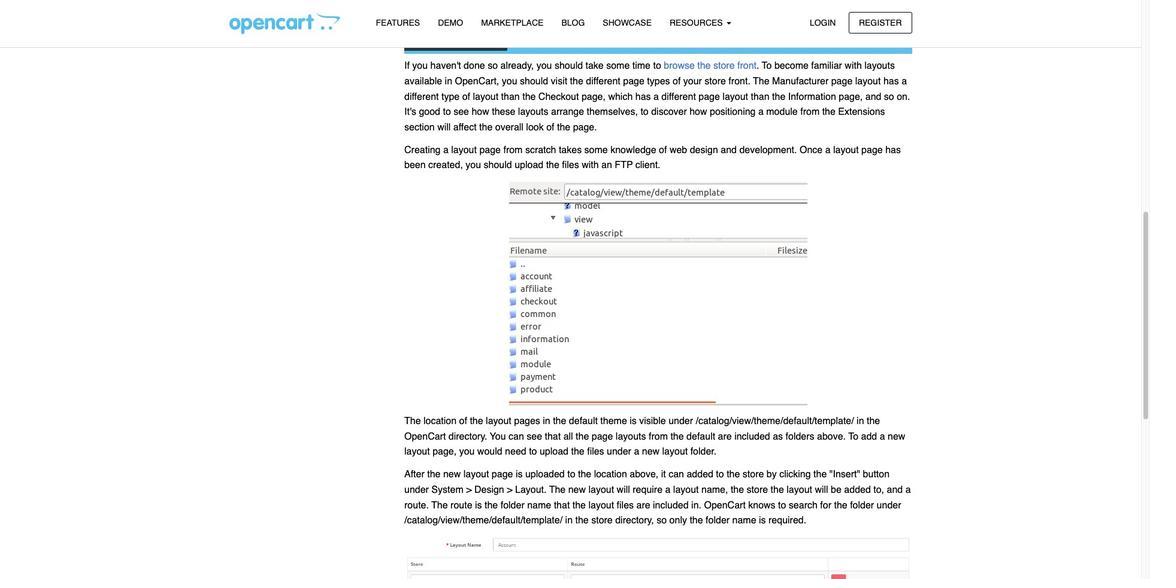 Task type: vqa. For each thing, say whether or not it's contained in the screenshot.
opening
no



Task type: describe. For each thing, give the bounding box(es) containing it.
new up above,
[[642, 447, 660, 458]]

front
[[737, 61, 757, 72]]

to up types
[[653, 61, 661, 72]]

under down to,
[[877, 500, 901, 511]]

these
[[492, 107, 515, 118]]

under right visible
[[669, 416, 693, 427]]

upload inside the location of the layout pages in the default theme is visible under /catalog/view/theme/default/template/ in the opencart directory. you can see that all the page layouts from the default are included as folders above. to add a new layout page, you would need to upload the files under a new layout folder.
[[540, 447, 568, 458]]

scratch
[[525, 145, 556, 156]]

1 horizontal spatial folder
[[706, 516, 730, 527]]

of inside the location of the layout pages in the default theme is visible under /catalog/view/theme/default/template/ in the opencart directory. you can see that all the page layouts from the default are included as folders above. to add a new layout page, you would need to upload the files under a new layout folder.
[[459, 416, 467, 427]]

if
[[404, 61, 410, 72]]

1 horizontal spatial will
[[617, 485, 630, 496]]

positioning
[[710, 107, 756, 118]]

0 horizontal spatial layouts
[[518, 107, 548, 118]]

you inside creating a layout page from scratch takes some knowledge of web design and development. once a layout page has been created, you should upload the files with an ftp client.
[[466, 160, 481, 171]]

in inside after the new layout page is uploaded to the location above, it can added to the store by clicking the "insert" button under system > design > layout. the new layout will require a layout name, the store the layout will be added to, and a route. the route is the folder name that the layout files are included in. opencart knows to search for the folder under /catalog/view/theme/default/template/ in the store directory, so only the folder name is required.
[[565, 516, 573, 527]]

and for button
[[887, 485, 903, 496]]

the down uploaded
[[549, 485, 566, 496]]

features link
[[367, 13, 429, 34]]

theme
[[600, 416, 627, 427]]

that inside the location of the layout pages in the default theme is visible under /catalog/view/theme/default/template/ in the opencart directory. you can see that all the page layouts from the default are included as folders above. to add a new layout page, you would need to upload the files under a new layout folder.
[[545, 432, 561, 442]]

your
[[683, 76, 702, 87]]

files inside the location of the layout pages in the default theme is visible under /catalog/view/theme/default/template/ in the opencart directory. you can see that all the page layouts from the default are included as folders above. to add a new layout page, you would need to upload the files under a new layout folder.
[[587, 447, 604, 458]]

which
[[608, 91, 633, 102]]

is right route
[[475, 500, 482, 511]]

to,
[[874, 485, 884, 496]]

page down overall at the top of page
[[479, 145, 501, 156]]

is inside the location of the layout pages in the default theme is visible under /catalog/view/theme/default/template/ in the opencart directory. you can see that all the page layouts from the default are included as folders above. to add a new layout page, you would need to upload the files under a new layout folder.
[[630, 416, 637, 427]]

information
[[788, 91, 836, 102]]

1 how from the left
[[472, 107, 489, 118]]

marketplace link
[[472, 13, 553, 34]]

available
[[404, 76, 442, 87]]

it
[[661, 470, 666, 481]]

manufacturer
[[772, 76, 829, 87]]

features
[[376, 18, 420, 28]]

login link
[[800, 12, 846, 33]]

a left module in the top of the page
[[758, 107, 764, 118]]

search
[[789, 500, 818, 511]]

in.
[[691, 500, 701, 511]]

you inside the location of the layout pages in the default theme is visible under /catalog/view/theme/default/template/ in the opencart directory. you can see that all the page layouts from the default are included as folders above. to add a new layout page, you would need to upload the files under a new layout folder.
[[459, 447, 475, 458]]

need
[[505, 447, 526, 458]]

. to become familiar with layouts available in opencart, you should visit the different page types of your store front. the manufacturer page layout has a different type of layout than the checkout page, which has a different page layout than the information page, and so on. it's good to see how these layouts arrange themselves, to discover how positioning a module from the extensions section will affect the overall look of the page.
[[404, 61, 910, 133]]

good
[[419, 107, 440, 118]]

login
[[810, 18, 836, 27]]

for
[[820, 500, 831, 511]]

a right add
[[880, 432, 885, 442]]

design layout page image
[[404, 537, 912, 580]]

upload inside creating a layout page from scratch takes some knowledge of web design and development. once a layout page has been created, you should upload the files with an ftp client.
[[515, 160, 543, 171]]

store up knows at bottom
[[747, 485, 768, 496]]

a up created,
[[443, 145, 449, 156]]

2 horizontal spatial page,
[[839, 91, 863, 102]]

you right if
[[412, 61, 428, 72]]

after
[[404, 470, 425, 481]]

blog
[[562, 18, 585, 28]]

uploaded
[[525, 470, 565, 481]]

0 horizontal spatial different
[[404, 91, 439, 102]]

is up layout. in the left bottom of the page
[[516, 470, 523, 481]]

type
[[441, 91, 460, 102]]

"insert"
[[830, 470, 860, 481]]

required.
[[769, 516, 806, 527]]

time
[[632, 61, 651, 72]]

require
[[633, 485, 663, 496]]

opencart,
[[455, 76, 499, 87]]

0 horizontal spatial name
[[527, 500, 551, 511]]

all
[[563, 432, 573, 442]]

demo
[[438, 18, 463, 28]]

to up "name,"
[[716, 470, 724, 481]]

1 horizontal spatial different
[[586, 76, 620, 87]]

be
[[831, 485, 842, 496]]

new up system
[[443, 470, 461, 481]]

page inside the location of the layout pages in the default theme is visible under /catalog/view/theme/default/template/ in the opencart directory. you can see that all the page layouts from the default are included as folders above. to add a new layout page, you would need to upload the files under a new layout folder.
[[592, 432, 613, 442]]

module
[[766, 107, 798, 118]]

as
[[773, 432, 783, 442]]

marketplace
[[481, 18, 544, 28]]

2 than from the left
[[751, 91, 770, 102]]

on.
[[897, 91, 910, 102]]

to right uploaded
[[567, 470, 575, 481]]

take
[[586, 61, 604, 72]]

above,
[[630, 470, 658, 481]]

to up required.
[[778, 500, 786, 511]]

can inside after the new layout page is uploaded to the location above, it can added to the store by clicking the "insert" button under system > design > layout. the new layout will require a layout name, the store the layout will be added to, and a route. the route is the folder name that the layout files are included in. opencart knows to search for the folder under /catalog/view/theme/default/template/ in the store directory, so only the folder name is required.
[[669, 470, 684, 481]]

it's
[[404, 107, 416, 118]]

store inside . to become familiar with layouts available in opencart, you should visit the different page types of your store front. the manufacturer page layout has a different type of layout than the checkout page, which has a different page layout than the information page, and so on. it's good to see how these layouts arrange themselves, to discover how positioning a module from the extensions section will affect the overall look of the page.
[[705, 76, 726, 87]]

a right to,
[[905, 485, 911, 496]]

register link
[[849, 12, 912, 33]]

directory.
[[449, 432, 487, 442]]

familiar
[[811, 61, 842, 72]]

so inside after the new layout page is uploaded to the location above, it can added to the store by clicking the "insert" button under system > design > layout. the new layout will require a layout name, the store the layout will be added to, and a route. the route is the folder name that the layout files are included in. opencart knows to search for the folder under /catalog/view/theme/default/template/ in the store directory, so only the folder name is required.
[[657, 516, 667, 527]]

section
[[404, 122, 435, 133]]

pages
[[514, 416, 540, 427]]

some inside creating a layout page from scratch takes some knowledge of web design and development. once a layout page has been created, you should upload the files with an ftp client.
[[584, 145, 608, 156]]

themselves,
[[587, 107, 638, 118]]

the location of the layout pages in the default theme is visible under /catalog/view/theme/default/template/ in the opencart directory. you can see that all the page layouts from the default are included as folders above. to add a new layout page, you would need to upload the files under a new layout folder.
[[404, 416, 905, 458]]

demo link
[[429, 13, 472, 34]]

design
[[474, 485, 504, 496]]

once
[[800, 145, 823, 156]]

browse the store front link
[[664, 61, 757, 72]]

you
[[490, 432, 506, 442]]

discover
[[651, 107, 687, 118]]

2 horizontal spatial different
[[662, 91, 696, 102]]

page, inside the location of the layout pages in the default theme is visible under /catalog/view/theme/default/template/ in the opencart directory. you can see that all the page layouts from the default are included as folders above. to add a new layout page, you would need to upload the files under a new layout folder.
[[433, 447, 457, 458]]

done
[[464, 61, 485, 72]]

knowledge
[[610, 145, 656, 156]]

to inside the location of the layout pages in the default theme is visible under /catalog/view/theme/default/template/ in the opencart directory. you can see that all the page layouts from the default are included as folders above. to add a new layout page, you would need to upload the files under a new layout folder.
[[529, 447, 537, 458]]

takes
[[559, 145, 582, 156]]

0 horizontal spatial folder
[[501, 500, 525, 511]]

resources
[[670, 18, 725, 28]]

that inside after the new layout page is uploaded to the location above, it can added to the store by clicking the "insert" button under system > design > layout. the new layout will require a layout name, the store the layout will be added to, and a route. the route is the folder name that the layout files are included in. opencart knows to search for the folder under /catalog/view/theme/default/template/ in the store directory, so only the folder name is required.
[[554, 500, 570, 511]]

become
[[774, 61, 809, 72]]

are inside after the new layout page is uploaded to the location above, it can added to the store by clicking the "insert" button under system > design > layout. the new layout will require a layout name, the store the layout will be added to, and a route. the route is the folder name that the layout files are included in. opencart knows to search for the folder under /catalog/view/theme/default/template/ in the store directory, so only the folder name is required.
[[636, 500, 650, 511]]

register
[[859, 18, 902, 27]]

store up the front.
[[713, 61, 735, 72]]

page down the familiar
[[831, 76, 853, 87]]

0 horizontal spatial added
[[687, 470, 713, 481]]

see inside the location of the layout pages in the default theme is visible under /catalog/view/theme/default/template/ in the opencart directory. you can see that all the page layouts from the default are included as folders above. to add a new layout page, you would need to upload the files under a new layout folder.
[[527, 432, 542, 442]]

folders
[[786, 432, 814, 442]]

0 horizontal spatial default
[[569, 416, 598, 427]]

1 vertical spatial added
[[844, 485, 871, 496]]

1 horizontal spatial page,
[[582, 91, 606, 102]]

2 > from the left
[[507, 485, 512, 496]]

is down knows at bottom
[[759, 516, 766, 527]]

been
[[404, 160, 426, 171]]

1 than from the left
[[501, 91, 520, 102]]



Task type: locate. For each thing, give the bounding box(es) containing it.
> right design
[[507, 485, 512, 496]]

1 vertical spatial included
[[653, 500, 689, 511]]

location left above,
[[594, 470, 627, 481]]

1 horizontal spatial layouts
[[616, 432, 646, 442]]

0 vertical spatial and
[[865, 91, 881, 102]]

of
[[673, 76, 681, 87], [462, 91, 470, 102], [546, 122, 554, 133], [659, 145, 667, 156], [459, 416, 467, 427]]

some up an
[[584, 145, 608, 156]]

1 vertical spatial from
[[503, 145, 523, 156]]

1 vertical spatial opencart
[[704, 500, 746, 511]]

page down time
[[623, 76, 644, 87]]

and inside creating a layout page from scratch takes some knowledge of web design and development. once a layout page has been created, you should upload the files with an ftp client.
[[721, 145, 737, 156]]

0 vertical spatial layouts
[[865, 61, 895, 72]]

page down extensions
[[861, 145, 883, 156]]

that left all
[[545, 432, 561, 442]]

1 horizontal spatial /catalog/view/theme/default/template/
[[696, 416, 854, 427]]

folder down layout. in the left bottom of the page
[[501, 500, 525, 511]]

1 horizontal spatial with
[[845, 61, 862, 72]]

from down information
[[800, 107, 820, 118]]

the down .
[[753, 76, 769, 87]]

1 horizontal spatial location
[[594, 470, 627, 481]]

name down knows at bottom
[[732, 516, 756, 527]]

1 horizontal spatial are
[[718, 432, 732, 442]]

0 horizontal spatial than
[[501, 91, 520, 102]]

a down types
[[654, 91, 659, 102]]

0 vertical spatial default
[[569, 416, 598, 427]]

route.
[[404, 500, 429, 511]]

0 vertical spatial has
[[883, 76, 899, 87]]

0 horizontal spatial will
[[437, 122, 451, 133]]

/catalog/view/theme/default/template/ down route
[[404, 516, 563, 527]]

and right to,
[[887, 485, 903, 496]]

so inside . to become familiar with layouts available in opencart, you should visit the different page types of your store front. the manufacturer page layout has a different type of layout than the checkout page, which has a different page layout than the information page, and so on. it's good to see how these layouts arrange themselves, to discover how positioning a module from the extensions section will affect the overall look of the page.
[[884, 91, 894, 102]]

after the new layout page is uploaded to the location above, it can added to the store by clicking the "insert" button under system > design > layout. the new layout will require a layout name, the store the layout will be added to, and a route. the route is the folder name that the layout files are included in. opencart knows to search for the folder under /catalog/view/theme/default/template/ in the store directory, so only the folder name is required.
[[404, 470, 911, 527]]

with inside creating a layout page from scratch takes some knowledge of web design and development. once a layout page has been created, you should upload the files with an ftp client.
[[582, 160, 599, 171]]

page
[[623, 76, 644, 87], [831, 76, 853, 87], [699, 91, 720, 102], [479, 145, 501, 156], [861, 145, 883, 156], [592, 432, 613, 442], [492, 470, 513, 481]]

from inside . to become familiar with layouts available in opencart, you should visit the different page types of your store front. the manufacturer page layout has a different type of layout than the checkout page, which has a different page layout than the information page, and so on. it's good to see how these layouts arrange themselves, to discover how positioning a module from the extensions section will affect the overall look of the page.
[[800, 107, 820, 118]]

2 horizontal spatial folder
[[850, 500, 874, 511]]

1 horizontal spatial to
[[848, 432, 858, 442]]

new
[[888, 432, 905, 442], [642, 447, 660, 458], [443, 470, 461, 481], [568, 485, 586, 496]]

already,
[[500, 61, 534, 72]]

1 vertical spatial files
[[587, 447, 604, 458]]

upload down all
[[540, 447, 568, 458]]

ftp
[[615, 160, 633, 171]]

1 vertical spatial some
[[584, 145, 608, 156]]

0 horizontal spatial so
[[488, 61, 498, 72]]

1 vertical spatial has
[[635, 91, 651, 102]]

you
[[412, 61, 428, 72], [537, 61, 552, 72], [502, 76, 517, 87], [466, 160, 481, 171], [459, 447, 475, 458]]

and
[[865, 91, 881, 102], [721, 145, 737, 156], [887, 485, 903, 496]]

to down type
[[443, 107, 451, 118]]

0 vertical spatial so
[[488, 61, 498, 72]]

name,
[[701, 485, 728, 496]]

button
[[863, 470, 890, 481]]

0 vertical spatial upload
[[515, 160, 543, 171]]

2 horizontal spatial so
[[884, 91, 894, 102]]

the up after
[[404, 416, 421, 427]]

creating
[[404, 145, 441, 156]]

with right the familiar
[[845, 61, 862, 72]]

can up need
[[509, 432, 524, 442]]

from inside creating a layout page from scratch takes some knowledge of web design and development. once a layout page has been created, you should upload the files with an ftp client.
[[503, 145, 523, 156]]

than
[[501, 91, 520, 102], [751, 91, 770, 102]]

/catalog/view/theme/default/template/ inside the location of the layout pages in the default theme is visible under /catalog/view/theme/default/template/ in the opencart directory. you can see that all the page layouts from the default are included as folders above. to add a new layout page, you would need to upload the files under a new layout folder.
[[696, 416, 854, 427]]

of down browse
[[673, 76, 681, 87]]

layouts inside the location of the layout pages in the default theme is visible under /catalog/view/theme/default/template/ in the opencart directory. you can see that all the page layouts from the default are included as folders above. to add a new layout page, you would need to upload the files under a new layout folder.
[[616, 432, 646, 442]]

location up directory.
[[424, 416, 457, 427]]

client.
[[635, 160, 660, 171]]

1 horizontal spatial than
[[751, 91, 770, 102]]

should inside creating a layout page from scratch takes some knowledge of web design and development. once a layout page has been created, you should upload the files with an ftp client.
[[484, 160, 512, 171]]

opencart up after
[[404, 432, 446, 442]]

1 vertical spatial so
[[884, 91, 894, 102]]

1 horizontal spatial from
[[649, 432, 668, 442]]

store left directory,
[[591, 516, 613, 527]]

new right layout. in the left bottom of the page
[[568, 485, 586, 496]]

to left discover on the right top of page
[[641, 107, 649, 118]]

a down it
[[665, 485, 671, 496]]

included inside after the new layout page is uploaded to the location above, it can added to the store by clicking the "insert" button under system > design > layout. the new layout will require a layout name, the store the layout will be added to, and a route. the route is the folder name that the layout files are included in. opencart knows to search for the folder under /catalog/view/theme/default/template/ in the store directory, so only the folder name is required.
[[653, 500, 689, 511]]

0 vertical spatial should
[[555, 61, 583, 72]]

of up directory.
[[459, 416, 467, 427]]

extensions
[[838, 107, 885, 118]]

1 horizontal spatial >
[[507, 485, 512, 496]]

added down "insert"
[[844, 485, 871, 496]]

to inside . to become familiar with layouts available in opencart, you should visit the different page types of your store front. the manufacturer page layout has a different type of layout than the checkout page, which has a different page layout than the information page, and so on. it's good to see how these layouts arrange themselves, to discover how positioning a module from the extensions section will affect the overall look of the page.
[[762, 61, 772, 72]]

1 horizontal spatial see
[[527, 432, 542, 442]]

are inside the location of the layout pages in the default theme is visible under /catalog/view/theme/default/template/ in the opencart directory. you can see that all the page layouts from the default are included as folders above. to add a new layout page, you would need to upload the files under a new layout folder.
[[718, 432, 732, 442]]

1 vertical spatial /catalog/view/theme/default/template/
[[404, 516, 563, 527]]

1 vertical spatial with
[[582, 160, 599, 171]]

1 vertical spatial that
[[554, 500, 570, 511]]

of inside creating a layout page from scratch takes some knowledge of web design and development. once a layout page has been created, you should upload the files with an ftp client.
[[659, 145, 667, 156]]

2 horizontal spatial should
[[555, 61, 583, 72]]

under up route.
[[404, 485, 429, 496]]

clicking
[[779, 470, 811, 481]]

1 vertical spatial should
[[520, 76, 548, 87]]

checkout
[[538, 91, 579, 102]]

a up on.
[[902, 76, 907, 87]]

from inside the location of the layout pages in the default theme is visible under /catalog/view/theme/default/template/ in the opencart directory. you can see that all the page layouts from the default are included as folders above. to add a new layout page, you would need to upload the files under a new layout folder.
[[649, 432, 668, 442]]

that down uploaded
[[554, 500, 570, 511]]

files inside after the new layout page is uploaded to the location above, it can added to the store by clicking the "insert" button under system > design > layout. the new layout will require a layout name, the store the layout will be added to, and a route. the route is the folder name that the layout files are included in. opencart knows to search for the folder under /catalog/view/theme/default/template/ in the store directory, so only the folder name is required.
[[617, 500, 634, 511]]

how up affect
[[472, 107, 489, 118]]

opencart inside the location of the layout pages in the default theme is visible under /catalog/view/theme/default/template/ in the opencart directory. you can see that all the page layouts from the default are included as folders above. to add a new layout page, you would need to upload the files under a new layout folder.
[[404, 432, 446, 442]]

should down overall at the top of page
[[484, 160, 512, 171]]

/catalog/view/theme/default/template/ up as
[[696, 416, 854, 427]]

route
[[451, 500, 472, 511]]

0 horizontal spatial and
[[721, 145, 737, 156]]

see inside . to become familiar with layouts available in opencart, you should visit the different page types of your store front. the manufacturer page layout has a different type of layout than the checkout page, which has a different page layout than the information page, and so on. it's good to see how these layouts arrange themselves, to discover how positioning a module from the extensions section will affect the overall look of the page.
[[454, 107, 469, 118]]

of right the look
[[546, 122, 554, 133]]

0 horizontal spatial from
[[503, 145, 523, 156]]

store left by
[[743, 470, 764, 481]]

different down take
[[586, 76, 620, 87]]

0 vertical spatial from
[[800, 107, 820, 118]]

1 vertical spatial upload
[[540, 447, 568, 458]]

see down pages
[[527, 432, 542, 442]]

some left time
[[606, 61, 630, 72]]

so right done
[[488, 61, 498, 72]]

2 horizontal spatial from
[[800, 107, 820, 118]]

can right it
[[669, 470, 684, 481]]

affect
[[453, 122, 477, 133]]

layouts down theme on the right bottom of the page
[[616, 432, 646, 442]]

and inside . to become familiar with layouts available in opencart, you should visit the different page types of your store front. the manufacturer page layout has a different type of layout than the checkout page, which has a different page layout than the information page, and so on. it's good to see how these layouts arrange themselves, to discover how positioning a module from the extensions section will affect the overall look of the page.
[[865, 91, 881, 102]]

and inside after the new layout page is uploaded to the location above, it can added to the store by clicking the "insert" button under system > design > layout. the new layout will require a layout name, the store the layout will be added to, and a route. the route is the folder name that the layout files are included in. opencart knows to search for the folder under /catalog/view/theme/default/template/ in the store directory, so only the folder name is required.
[[887, 485, 903, 496]]

will left "require"
[[617, 485, 630, 496]]

added up "name,"
[[687, 470, 713, 481]]

should up visit
[[555, 61, 583, 72]]

1 horizontal spatial opencart
[[704, 500, 746, 511]]

showcase link
[[594, 13, 661, 34]]

the down system
[[431, 500, 448, 511]]

you inside . to become familiar with layouts available in opencart, you should visit the different page types of your store front. the manufacturer page layout has a different type of layout than the checkout page, which has a different page layout than the information page, and so on. it's good to see how these layouts arrange themselves, to discover how positioning a module from the extensions section will affect the overall look of the page.
[[502, 76, 517, 87]]

should down already,
[[520, 76, 548, 87]]

folder down to,
[[850, 500, 874, 511]]

1 vertical spatial to
[[848, 432, 858, 442]]

page inside after the new layout page is uploaded to the location above, it can added to the store by clicking the "insert" button under system > design > layout. the new layout will require a layout name, the store the layout will be added to, and a route. the route is the folder name that the layout files are included in. opencart knows to search for the folder under /catalog/view/theme/default/template/ in the store directory, so only the folder name is required.
[[492, 470, 513, 481]]

directory,
[[615, 516, 654, 527]]

an
[[601, 160, 612, 171]]

resources link
[[661, 13, 740, 34]]

2 horizontal spatial and
[[887, 485, 903, 496]]

in inside . to become familiar with layouts available in opencart, you should visit the different page types of your store front. the manufacturer page layout has a different type of layout than the checkout page, which has a different page layout than the information page, and so on. it's good to see how these layouts arrange themselves, to discover how positioning a module from the extensions section will affect the overall look of the page.
[[445, 76, 452, 87]]

2 vertical spatial and
[[887, 485, 903, 496]]

included inside the location of the layout pages in the default theme is visible under /catalog/view/theme/default/template/ in the opencart directory. you can see that all the page layouts from the default are included as folders above. to add a new layout page, you would need to upload the files under a new layout folder.
[[734, 432, 770, 442]]

1 horizontal spatial included
[[734, 432, 770, 442]]

2 horizontal spatial layouts
[[865, 61, 895, 72]]

knows
[[748, 500, 775, 511]]

0 vertical spatial see
[[454, 107, 469, 118]]

the inside creating a layout page from scratch takes some knowledge of web design and development. once a layout page has been created, you should upload the files with an ftp client.
[[546, 160, 559, 171]]

0 horizontal spatial page,
[[433, 447, 457, 458]]

opencart inside after the new layout page is uploaded to the location above, it can added to the store by clicking the "insert" button under system > design > layout. the new layout will require a layout name, the store the layout will be added to, and a route. the route is the folder name that the layout files are included in. opencart knows to search for the folder under /catalog/view/theme/default/template/ in the store directory, so only the folder name is required.
[[704, 500, 746, 511]]

2 horizontal spatial files
[[617, 500, 634, 511]]

files
[[562, 160, 579, 171], [587, 447, 604, 458], [617, 500, 634, 511]]

and right design
[[721, 145, 737, 156]]

browse
[[664, 61, 695, 72]]

see
[[454, 107, 469, 118], [527, 432, 542, 442]]

by
[[767, 470, 777, 481]]

files up directory,
[[617, 500, 634, 511]]

1 vertical spatial see
[[527, 432, 542, 442]]

from
[[800, 107, 820, 118], [503, 145, 523, 156], [649, 432, 668, 442]]

0 horizontal spatial location
[[424, 416, 457, 427]]

1 vertical spatial name
[[732, 516, 756, 527]]

0 horizontal spatial to
[[762, 61, 772, 72]]

can
[[509, 432, 524, 442], [669, 470, 684, 481]]

0 vertical spatial included
[[734, 432, 770, 442]]

1 horizontal spatial name
[[732, 516, 756, 527]]

different up discover on the right top of page
[[662, 91, 696, 102]]

a up above,
[[634, 447, 639, 458]]

0 horizontal spatial opencart
[[404, 432, 446, 442]]

layouts up the look
[[518, 107, 548, 118]]

front.
[[729, 76, 750, 87]]

/catalog/view/theme/default/template/ inside after the new layout page is uploaded to the location above, it can added to the store by clicking the "insert" button under system > design > layout. the new layout will require a layout name, the store the layout will be added to, and a route. the route is the folder name that the layout files are included in. opencart knows to search for the folder under /catalog/view/theme/default/template/ in the store directory, so only the folder name is required.
[[404, 516, 563, 527]]

1 vertical spatial and
[[721, 145, 737, 156]]

see up affect
[[454, 107, 469, 118]]

1 vertical spatial can
[[669, 470, 684, 481]]

a right once
[[825, 145, 831, 156]]

0 vertical spatial can
[[509, 432, 524, 442]]

0 vertical spatial location
[[424, 416, 457, 427]]

add
[[861, 432, 877, 442]]

showcase
[[603, 18, 652, 28]]

0 horizontal spatial with
[[582, 160, 599, 171]]

folder
[[501, 500, 525, 511], [850, 500, 874, 511], [706, 516, 730, 527]]

is left visible
[[630, 416, 637, 427]]

should inside . to become familiar with layouts available in opencart, you should visit the different page types of your store front. the manufacturer page layout has a different type of layout than the checkout page, which has a different page layout than the information page, and so on. it's good to see how these layouts arrange themselves, to discover how positioning a module from the extensions section will affect the overall look of the page.
[[520, 76, 548, 87]]

visit
[[551, 76, 567, 87]]

0 horizontal spatial are
[[636, 500, 650, 511]]

2 vertical spatial should
[[484, 160, 512, 171]]

overall
[[495, 122, 523, 133]]

has up on.
[[883, 76, 899, 87]]

location inside after the new layout page is uploaded to the location above, it can added to the store by clicking the "insert" button under system > design > layout. the new layout will require a layout name, the store the layout will be added to, and a route. the route is the folder name that the layout files are included in. opencart knows to search for the folder under /catalog/view/theme/default/template/ in the store directory, so only the folder name is required.
[[594, 470, 627, 481]]

has down on.
[[885, 145, 901, 156]]

types
[[647, 76, 670, 87]]

folder.
[[690, 447, 717, 458]]

0 vertical spatial that
[[545, 432, 561, 442]]

folder down "name,"
[[706, 516, 730, 527]]

page down theme on the right bottom of the page
[[592, 432, 613, 442]]

0 vertical spatial files
[[562, 160, 579, 171]]

0 vertical spatial /catalog/view/theme/default/template/
[[696, 416, 854, 427]]

1 horizontal spatial default
[[687, 432, 715, 442]]

with left an
[[582, 160, 599, 171]]

haven't
[[430, 61, 461, 72]]

you down already,
[[502, 76, 517, 87]]

design
[[690, 145, 718, 156]]

to right .
[[762, 61, 772, 72]]

the inside the location of the layout pages in the default theme is visible under /catalog/view/theme/default/template/ in the opencart directory. you can see that all the page layouts from the default are included as folders above. to add a new layout page, you would need to upload the files under a new layout folder.
[[404, 416, 421, 427]]

look
[[526, 122, 544, 133]]

the inside . to become familiar with layouts available in opencart, you should visit the different page types of your store front. the manufacturer page layout has a different type of layout than the checkout page, which has a different page layout than the information page, and so on. it's good to see how these layouts arrange themselves, to discover how positioning a module from the extensions section will affect the overall look of the page.
[[753, 76, 769, 87]]

arrange
[[551, 107, 584, 118]]

layout
[[855, 76, 881, 87], [473, 91, 498, 102], [723, 91, 748, 102], [451, 145, 477, 156], [833, 145, 859, 156], [486, 416, 511, 427], [404, 447, 430, 458], [662, 447, 688, 458], [463, 470, 489, 481], [588, 485, 614, 496], [673, 485, 699, 496], [787, 485, 812, 496], [589, 500, 614, 511]]

layouts down "register" link
[[865, 61, 895, 72]]

than up these
[[501, 91, 520, 102]]

page, down directory.
[[433, 447, 457, 458]]

created,
[[428, 160, 463, 171]]

page.
[[573, 122, 597, 133]]

new right add
[[888, 432, 905, 442]]

0 horizontal spatial see
[[454, 107, 469, 118]]

and for manufacturer
[[865, 91, 881, 102]]

0 vertical spatial some
[[606, 61, 630, 72]]

files down theme on the right bottom of the page
[[587, 447, 604, 458]]

development.
[[739, 145, 797, 156]]

2 vertical spatial so
[[657, 516, 667, 527]]

default up folder.
[[687, 432, 715, 442]]

can inside the location of the layout pages in the default theme is visible under /catalog/view/theme/default/template/ in the opencart directory. you can see that all the page layouts from the default are included as folders above. to add a new layout page, you would need to upload the files under a new layout folder.
[[509, 432, 524, 442]]

a
[[902, 76, 907, 87], [654, 91, 659, 102], [758, 107, 764, 118], [443, 145, 449, 156], [825, 145, 831, 156], [880, 432, 885, 442], [634, 447, 639, 458], [665, 485, 671, 496], [905, 485, 911, 496]]

the
[[697, 61, 711, 72], [570, 76, 583, 87], [522, 91, 536, 102], [772, 91, 785, 102], [822, 107, 836, 118], [479, 122, 493, 133], [557, 122, 570, 133], [546, 160, 559, 171], [470, 416, 483, 427], [553, 416, 566, 427], [867, 416, 880, 427], [576, 432, 589, 442], [671, 432, 684, 442], [571, 447, 584, 458], [427, 470, 441, 481], [578, 470, 591, 481], [727, 470, 740, 481], [814, 470, 827, 481], [731, 485, 744, 496], [771, 485, 784, 496], [485, 500, 498, 511], [573, 500, 586, 511], [834, 500, 847, 511], [575, 516, 589, 527], [690, 516, 703, 527]]

name
[[527, 500, 551, 511], [732, 516, 756, 527]]

2 horizontal spatial will
[[815, 485, 828, 496]]

page up design
[[492, 470, 513, 481]]

0 vertical spatial added
[[687, 470, 713, 481]]

1 horizontal spatial added
[[844, 485, 871, 496]]

and up extensions
[[865, 91, 881, 102]]

system
[[432, 485, 463, 496]]

page down your
[[699, 91, 720, 102]]

0 horizontal spatial can
[[509, 432, 524, 442]]

blog link
[[553, 13, 594, 34]]

included left as
[[734, 432, 770, 442]]

1 horizontal spatial how
[[690, 107, 707, 118]]

page,
[[582, 91, 606, 102], [839, 91, 863, 102], [433, 447, 457, 458]]

1 vertical spatial default
[[687, 432, 715, 442]]

2 vertical spatial from
[[649, 432, 668, 442]]

opencart down "name,"
[[704, 500, 746, 511]]

template files image
[[508, 181, 808, 407]]

the
[[753, 76, 769, 87], [404, 416, 421, 427], [549, 485, 566, 496], [431, 500, 448, 511]]

with inside . to become familiar with layouts available in opencart, you should visit the different page types of your store front. the manufacturer page layout has a different type of layout than the checkout page, which has a different page layout than the information page, and so on. it's good to see how these layouts arrange themselves, to discover how positioning a module from the extensions section will affect the overall look of the page.
[[845, 61, 862, 72]]

1 vertical spatial layouts
[[518, 107, 548, 118]]

name down layout. in the left bottom of the page
[[527, 500, 551, 511]]

is
[[630, 416, 637, 427], [516, 470, 523, 481], [475, 500, 482, 511], [759, 516, 766, 527]]

if you haven't done so already, you should take some time to browse the store front
[[404, 61, 757, 72]]

has inside creating a layout page from scratch takes some knowledge of web design and development. once a layout page has been created, you should upload the files with an ftp client.
[[885, 145, 901, 156]]

2 how from the left
[[690, 107, 707, 118]]

0 horizontal spatial files
[[562, 160, 579, 171]]

added
[[687, 470, 713, 481], [844, 485, 871, 496]]

default
[[569, 416, 598, 427], [687, 432, 715, 442]]

.
[[757, 61, 759, 72]]

> up route
[[466, 485, 472, 496]]

how right discover on the right top of page
[[690, 107, 707, 118]]

location inside the location of the layout pages in the default theme is visible under /catalog/view/theme/default/template/ in the opencart directory. you can see that all the page layouts from the default are included as folders above. to add a new layout page, you would need to upload the files under a new layout folder.
[[424, 416, 457, 427]]

files inside creating a layout page from scratch takes some knowledge of web design and development. once a layout page has been created, you should upload the files with an ftp client.
[[562, 160, 579, 171]]

0 vertical spatial are
[[718, 432, 732, 442]]

will left affect
[[437, 122, 451, 133]]

0 vertical spatial with
[[845, 61, 862, 72]]

page, up themselves,
[[582, 91, 606, 102]]

2 vertical spatial files
[[617, 500, 634, 511]]

1 vertical spatial location
[[594, 470, 627, 481]]

0 horizontal spatial how
[[472, 107, 489, 118]]

so left on.
[[884, 91, 894, 102]]

will
[[437, 122, 451, 133], [617, 485, 630, 496], [815, 485, 828, 496]]

from down overall at the top of page
[[503, 145, 523, 156]]

than up module in the top of the page
[[751, 91, 770, 102]]

0 horizontal spatial /catalog/view/theme/default/template/
[[404, 516, 563, 527]]

to
[[653, 61, 661, 72], [443, 107, 451, 118], [641, 107, 649, 118], [529, 447, 537, 458], [567, 470, 575, 481], [716, 470, 724, 481], [778, 500, 786, 511]]

of right type
[[462, 91, 470, 102]]

web
[[670, 145, 687, 156]]

has down types
[[635, 91, 651, 102]]

0 horizontal spatial included
[[653, 500, 689, 511]]

will inside . to become familiar with layouts available in opencart, you should visit the different page types of your store front. the manufacturer page layout has a different type of layout than the checkout page, which has a different page layout than the information page, and so on. it's good to see how these layouts arrange themselves, to discover how positioning a module from the extensions section will affect the overall look of the page.
[[437, 122, 451, 133]]

2 vertical spatial layouts
[[616, 432, 646, 442]]

in
[[445, 76, 452, 87], [543, 416, 550, 427], [857, 416, 864, 427], [565, 516, 573, 527]]

0 vertical spatial opencart
[[404, 432, 446, 442]]

1 horizontal spatial and
[[865, 91, 881, 102]]

layout.
[[515, 485, 547, 496]]

only
[[669, 516, 687, 527]]

0 vertical spatial name
[[527, 500, 551, 511]]

above.
[[817, 432, 846, 442]]

0 horizontal spatial should
[[484, 160, 512, 171]]

opencart - open source shopping cart solution image
[[229, 13, 340, 34]]

would
[[477, 447, 502, 458]]

under down theme on the right bottom of the page
[[607, 447, 631, 458]]

to inside the location of the layout pages in the default theme is visible under /catalog/view/theme/default/template/ in the opencart directory. you can see that all the page layouts from the default are included as folders above. to add a new layout page, you would need to upload the files under a new layout folder.
[[848, 432, 858, 442]]

you up visit
[[537, 61, 552, 72]]

1 > from the left
[[466, 485, 472, 496]]

some
[[606, 61, 630, 72], [584, 145, 608, 156]]



